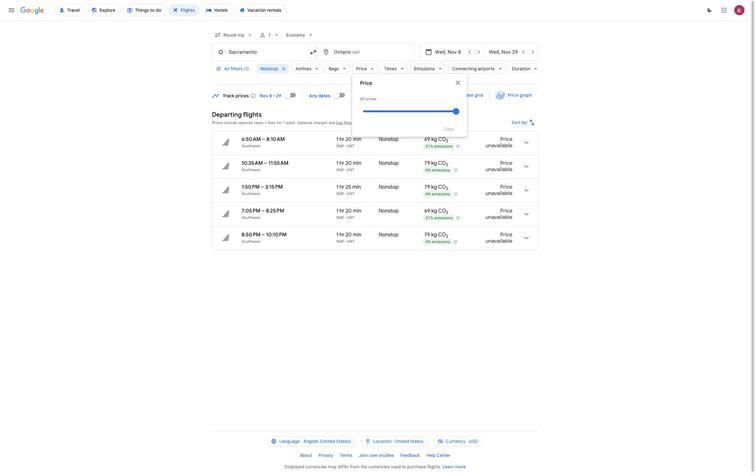 Task type: locate. For each thing, give the bounding box(es) containing it.
3 hr from the top
[[340, 184, 344, 191]]

price unavailable left 'flight details. leaves sacramento international airport at 7:05 pm on wednesday, november 8 and arrives at ontario international airport at 8:25 pm on wednesday, november 8.' image
[[486, 208, 513, 221]]

more
[[455, 465, 466, 470]]

69
[[424, 136, 430, 143], [424, 208, 430, 215]]

0 horizontal spatial all
[[224, 66, 229, 72]]

5 ont from the top
[[347, 240, 355, 244]]

join user studies link
[[356, 451, 397, 461]]

min for 11:55 am
[[353, 160, 361, 167]]

– inside 6:50 am – 8:10 am southwest
[[262, 136, 265, 143]]

2 for 8:25 pm
[[446, 210, 448, 216]]

3 southwest from the top
[[242, 192, 261, 196]]

fees right bag
[[344, 121, 352, 125]]

5 unavailable from the top
[[486, 238, 513, 245]]

price unavailable left flight details. leaves sacramento international airport at 8:50 pm on wednesday, november 8 and arrives at ontario international airport at 10:10 pm on wednesday, november 8. icon
[[486, 232, 513, 245]]

2 ont from the top
[[347, 168, 355, 172]]

3 ont from the top
[[347, 192, 355, 196]]

– inside 1 hr 25 min smf – ont
[[344, 192, 347, 196]]

79 for 3:15 pm
[[424, 184, 430, 191]]

smf for 8:10 am
[[336, 144, 344, 149]]

Departure time: 10:35 AM. text field
[[242, 160, 263, 167]]

co for 10:10 pm
[[438, 232, 446, 238]]

smf for 11:55 am
[[336, 168, 344, 172]]

4 nonstop flight. element from the top
[[379, 208, 399, 215]]

2 vertical spatial 79
[[424, 232, 430, 238]]

emissions button
[[410, 61, 446, 76]]

all
[[224, 66, 229, 72], [360, 97, 365, 101]]

-
[[425, 144, 426, 149], [425, 168, 426, 173], [425, 192, 426, 197], [425, 216, 426, 221], [425, 240, 426, 245]]

price unavailable left flight details. leaves sacramento international airport at 10:35 am on wednesday, november 8 and arrives at ontario international airport at 11:55 am on wednesday, november 8. icon
[[486, 160, 513, 173]]

prices left learn more about tracked prices image
[[236, 93, 249, 99]]

user
[[369, 454, 378, 459]]

0 horizontal spatial prices
[[236, 93, 249, 99]]

all filters (1) button
[[212, 61, 254, 76]]

min inside 1 hr 25 min smf – ont
[[352, 184, 361, 191]]

unavailable
[[486, 143, 513, 149], [486, 167, 513, 173], [486, 191, 513, 197], [486, 215, 513, 221], [486, 238, 513, 245]]

sort
[[512, 120, 521, 126]]

4 ont from the top
[[347, 216, 355, 220]]

1 unavailable from the top
[[486, 143, 513, 149]]

-9% emissions for 10:10 pm
[[425, 240, 450, 245]]

all down price popup button
[[360, 97, 365, 101]]

5 - from the top
[[425, 240, 426, 245]]

79
[[424, 160, 430, 167], [424, 184, 430, 191], [424, 232, 430, 238]]

2 -9% emissions from the top
[[425, 192, 450, 197]]

2 -21% emissions from the top
[[425, 216, 453, 221]]

price graph
[[508, 92, 532, 98]]

0 horizontal spatial currencies
[[306, 465, 327, 470]]

may
[[328, 465, 337, 470]]

1 9% from the top
[[426, 168, 431, 173]]

3 79 kg co 2 from the top
[[424, 232, 448, 239]]

kg for 8:10 am
[[431, 136, 437, 143]]

duration
[[512, 66, 530, 72]]

price left flight details. leaves sacramento international airport at 1:50 pm on wednesday, november 8 and arrives at ontario international airport at 3:15 pm on wednesday, november 8. icon
[[500, 184, 513, 191]]

79 for 10:10 pm
[[424, 232, 430, 238]]

0 vertical spatial 79 kg co 2
[[424, 160, 448, 168]]

nonstop flight. element for 8:25 pm
[[379, 208, 399, 215]]

prices inside find the best price region
[[236, 93, 249, 99]]

3 smf from the top
[[336, 192, 344, 196]]

2 price unavailable from the top
[[486, 160, 513, 173]]

southwest down 10:35 am text box
[[242, 168, 261, 172]]

1 vertical spatial 79 kg co 2
[[424, 184, 448, 192]]

2 21% from the top
[[426, 216, 433, 221]]

3 nonstop flight. element from the top
[[379, 184, 399, 192]]

kg for 11:55 am
[[431, 160, 437, 167]]

3 price unavailable from the top
[[486, 184, 513, 197]]

unavailable left flight details. leaves sacramento international airport at 6:50 am on wednesday, november 8 and arrives at ontario international airport at 8:10 am on wednesday, november 8. image
[[486, 143, 513, 149]]

leaves sacramento international airport at 8:50 pm on wednesday, november 8 and arrives at ontario international airport at 10:10 pm on wednesday, november 8. element
[[242, 232, 287, 238]]

1:50 pm – 3:15 pm southwest
[[242, 184, 283, 196]]

hr for 3:15 pm
[[340, 184, 344, 191]]

flight details. leaves sacramento international airport at 10:35 am on wednesday, november 8 and arrives at ontario international airport at 11:55 am on wednesday, november 8. image
[[519, 159, 534, 174]]

1 southwest from the top
[[242, 144, 261, 149]]

co for 8:10 am
[[438, 136, 446, 143]]

0 vertical spatial 21%
[[426, 144, 433, 149]]

unavailable left flight details. leaves sacramento international airport at 1:50 pm on wednesday, november 8 and arrives at ontario international airport at 3:15 pm on wednesday, november 8. icon
[[486, 191, 513, 197]]

4 20 from the top
[[346, 232, 352, 238]]

smf for 3:15 pm
[[336, 192, 344, 196]]

price
[[356, 66, 367, 72], [360, 80, 372, 87], [508, 92, 519, 98], [500, 136, 513, 143], [500, 160, 513, 167], [500, 184, 513, 191], [500, 208, 513, 215], [500, 232, 513, 238]]

1 -21% emissions from the top
[[425, 144, 453, 149]]

hr for 11:55 am
[[340, 160, 344, 167]]

currencies down join user studies link on the bottom of the page
[[368, 465, 390, 470]]

departing flights
[[212, 111, 262, 119]]

20
[[346, 136, 352, 143], [346, 160, 352, 167], [346, 208, 352, 215], [346, 232, 352, 238]]

1 1 hr 20 min smf – ont from the top
[[336, 136, 361, 149]]

ont for 3:15 pm
[[347, 192, 355, 196]]

69 kg co 2 for 8:25 pm
[[424, 208, 448, 216]]

2 smf from the top
[[336, 168, 344, 172]]

3 9% from the top
[[426, 240, 431, 245]]

1 ont from the top
[[347, 144, 355, 149]]

69 for 8:10 am
[[424, 136, 430, 143]]

Departure text field
[[435, 44, 464, 61]]

2 vertical spatial -9% emissions
[[425, 240, 450, 245]]

5 southwest from the top
[[242, 240, 261, 244]]

20 for 8:10 am
[[346, 136, 352, 143]]

hr
[[340, 136, 344, 143], [340, 160, 344, 167], [340, 184, 344, 191], [340, 208, 344, 215], [340, 232, 344, 238]]

1 vertical spatial -9% emissions
[[425, 192, 450, 197]]

1 vertical spatial 69 kg co 2
[[424, 208, 448, 216]]

all left 'filters'
[[224, 66, 229, 72]]

None search field
[[212, 27, 541, 137]]

southwest inside 6:50 am – 8:10 am southwest
[[242, 144, 261, 149]]

2 co from the top
[[438, 160, 446, 167]]

ont for 8:10 am
[[347, 144, 355, 149]]

1 2 from the top
[[446, 138, 448, 144]]

and
[[329, 121, 335, 125]]

0 vertical spatial 69 kg co 2
[[424, 136, 448, 144]]

date grid
[[463, 92, 483, 98]]

3 79 from the top
[[424, 232, 430, 238]]

unavailable for 8:10 am
[[486, 143, 513, 149]]

southwest down 8:50 pm text box
[[242, 240, 261, 244]]

smf
[[336, 144, 344, 149], [336, 168, 344, 172], [336, 192, 344, 196], [336, 216, 344, 220], [336, 240, 344, 244]]

2 79 from the top
[[424, 184, 430, 191]]

adult.
[[286, 121, 296, 125]]

southwest inside 1:50 pm – 3:15 pm southwest
[[242, 192, 261, 196]]

unavailable for 11:55 am
[[486, 167, 513, 173]]

1 20 from the top
[[346, 136, 352, 143]]

departing flights main content
[[212, 87, 538, 256]]

fees
[[268, 121, 276, 125], [344, 121, 352, 125]]

9% for 3:15 pm
[[426, 192, 431, 197]]

nonstop button
[[257, 61, 289, 76]]

1 for 8:10 am
[[336, 136, 338, 143]]

3 co from the top
[[438, 184, 446, 191]]

1 21% from the top
[[426, 144, 433, 149]]

price unavailable for 8:25 pm
[[486, 208, 513, 221]]

for
[[277, 121, 282, 125]]

nov
[[260, 93, 268, 99]]

price down price popup button
[[360, 80, 372, 87]]

price left 'flight details. leaves sacramento international airport at 7:05 pm on wednesday, november 8 and arrives at ontario international airport at 8:25 pm on wednesday, november 8.' image
[[500, 208, 513, 215]]

1 vertical spatial -21% emissions
[[425, 216, 453, 221]]

kg for 3:15 pm
[[431, 184, 437, 191]]

nonstop flight. element
[[379, 136, 399, 144], [379, 160, 399, 168], [379, 184, 399, 192], [379, 208, 399, 215], [379, 232, 399, 239]]

duration button
[[508, 61, 541, 76]]

5 co from the top
[[438, 232, 446, 238]]

2 vertical spatial 79 kg co 2
[[424, 232, 448, 239]]

1 price unavailable from the top
[[486, 136, 513, 149]]

-21% emissions for 8:25 pm
[[425, 216, 453, 221]]

times button
[[380, 61, 408, 76]]

1 horizontal spatial all
[[360, 97, 365, 101]]

price left flight details. leaves sacramento international airport at 8:50 pm on wednesday, november 8 and arrives at ontario international airport at 10:10 pm on wednesday, november 8. icon
[[500, 232, 513, 238]]

2 southwest from the top
[[242, 168, 261, 172]]

english
[[304, 439, 319, 445]]

2 fees from the left
[[344, 121, 352, 125]]

currencies down privacy
[[306, 465, 327, 470]]

4 price unavailable from the top
[[486, 208, 513, 221]]

1 hr 20 min smf – ont for 8:25 pm
[[336, 208, 361, 220]]

total duration 1 hr 20 min. element for 10:10 pm
[[336, 232, 379, 239]]

southwest inside 7:05 pm – 8:25 pm southwest
[[242, 216, 261, 220]]

emissions
[[434, 144, 453, 149], [432, 168, 450, 173], [432, 192, 450, 197], [434, 216, 453, 221], [432, 240, 450, 245]]

1 horizontal spatial currencies
[[368, 465, 390, 470]]

smf inside 1 hr 25 min smf – ont
[[336, 192, 344, 196]]

Arrival time: 10:10 PM. text field
[[266, 232, 287, 238]]

nonstop for 11:55 am
[[379, 160, 399, 167]]

1 currencies from the left
[[306, 465, 327, 470]]

southwest down 7:05 pm
[[242, 216, 261, 220]]

unavailable left flight details. leaves sacramento international airport at 10:35 am on wednesday, november 8 and arrives at ontario international airport at 11:55 am on wednesday, november 8. icon
[[486, 167, 513, 173]]

4 1 hr 20 min smf – ont from the top
[[336, 232, 361, 244]]

price unavailable left flight details. leaves sacramento international airport at 1:50 pm on wednesday, november 8 and arrives at ontario international airport at 3:15 pm on wednesday, november 8. icon
[[486, 184, 513, 197]]

graph
[[520, 92, 532, 98]]

-21% emissions
[[425, 144, 453, 149], [425, 216, 453, 221]]

–
[[262, 136, 265, 143], [344, 144, 347, 149], [264, 160, 267, 167], [344, 168, 347, 172], [261, 184, 264, 191], [344, 192, 347, 196], [262, 208, 265, 215], [344, 216, 347, 220], [262, 232, 265, 238], [344, 240, 347, 244]]

2 79 kg co 2 from the top
[[424, 184, 448, 192]]

2 for 10:10 pm
[[446, 234, 448, 239]]

1 inside 1 hr 25 min smf – ont
[[336, 184, 338, 191]]

4 - from the top
[[425, 216, 426, 221]]

1 hr from the top
[[340, 136, 344, 143]]

sort by: button
[[509, 115, 538, 130]]

2 69 from the top
[[424, 208, 430, 215]]

5 smf from the top
[[336, 240, 344, 244]]

1 69 from the top
[[424, 136, 430, 143]]

1 horizontal spatial fees
[[344, 121, 352, 125]]

1 -9% emissions from the top
[[425, 168, 450, 173]]

price inside button
[[508, 92, 519, 98]]

2 1 hr 20 min smf – ont from the top
[[336, 160, 361, 172]]

nonstop for 10:10 pm
[[379, 232, 399, 238]]

1 69 kg co 2 from the top
[[424, 136, 448, 144]]

1 vertical spatial 9%
[[426, 192, 431, 197]]

southwest inside "10:35 am – 11:55 am southwest"
[[242, 168, 261, 172]]

4 hr from the top
[[340, 208, 344, 215]]

flight details. leaves sacramento international airport at 7:05 pm on wednesday, november 8 and arrives at ontario international airport at 8:25 pm on wednesday, november 8. image
[[519, 207, 534, 222]]

co for 11:55 am
[[438, 160, 446, 167]]

unavailable for 8:25 pm
[[486, 215, 513, 221]]

None text field
[[212, 43, 312, 61], [315, 43, 415, 61], [212, 43, 312, 61], [315, 43, 415, 61]]

4 total duration 1 hr 20 min. element from the top
[[336, 232, 379, 239]]

2 2 from the top
[[446, 162, 448, 168]]

1:50 pm
[[242, 184, 260, 191]]

optional
[[297, 121, 312, 125]]

all inside button
[[224, 66, 229, 72]]

0 vertical spatial 9%
[[426, 168, 431, 173]]

2 unavailable from the top
[[486, 167, 513, 173]]

smf for 10:10 pm
[[336, 240, 344, 244]]

3 unavailable from the top
[[486, 191, 513, 197]]

3 20 from the top
[[346, 208, 352, 215]]

total duration 1 hr 20 min. element
[[336, 136, 379, 144], [336, 160, 379, 168], [336, 208, 379, 215], [336, 232, 379, 239]]

studies
[[379, 454, 394, 459]]

3 2 from the top
[[446, 186, 448, 192]]

1 total duration 1 hr 20 min. element from the top
[[336, 136, 379, 144]]

differ
[[338, 465, 349, 470]]

4 2 from the top
[[446, 210, 448, 216]]

3:15 pm
[[265, 184, 283, 191]]

2 hr from the top
[[340, 160, 344, 167]]

1 vertical spatial 69
[[424, 208, 430, 215]]

co
[[438, 136, 446, 143], [438, 160, 446, 167], [438, 184, 446, 191], [438, 208, 446, 215], [438, 232, 446, 238]]

required
[[238, 121, 253, 125]]

1 horizontal spatial prices
[[366, 97, 377, 101]]

Return text field
[[489, 44, 518, 61]]

prices include required taxes + fees for 1 adult. optional charges and bag fees
[[212, 121, 352, 125]]

4 southwest from the top
[[242, 216, 261, 220]]

79 kg co 2 for 11:55 am
[[424, 160, 448, 168]]

1 for 3:15 pm
[[336, 184, 338, 191]]

- for 11:55 am
[[425, 168, 426, 173]]

79 kg co 2 for 3:15 pm
[[424, 184, 448, 192]]

by:
[[522, 120, 528, 126]]

ont for 10:10 pm
[[347, 240, 355, 244]]

price right bags popup button
[[356, 66, 367, 72]]

include
[[224, 121, 237, 125]]

21%
[[426, 144, 433, 149], [426, 216, 433, 221]]

sort by:
[[512, 120, 528, 126]]

southwest for 10:35 am
[[242, 168, 261, 172]]

-9% emissions
[[425, 168, 450, 173], [425, 192, 450, 197], [425, 240, 450, 245]]

1 vertical spatial all
[[360, 97, 365, 101]]

2 9% from the top
[[426, 192, 431, 197]]

5 hr from the top
[[340, 232, 344, 238]]

4 smf from the top
[[336, 216, 344, 220]]

0 vertical spatial -9% emissions
[[425, 168, 450, 173]]

0 vertical spatial -21% emissions
[[425, 144, 453, 149]]

5 nonstop flight. element from the top
[[379, 232, 399, 239]]

price unavailable down sort at the right top of page
[[486, 136, 513, 149]]

ont inside 1 hr 25 min smf – ont
[[347, 192, 355, 196]]

7:05 pm
[[242, 208, 260, 215]]

2 20 from the top
[[346, 160, 352, 167]]

southwest inside 8:50 pm – 10:10 pm southwest
[[242, 240, 261, 244]]

4 co from the top
[[438, 208, 446, 215]]

79 kg co 2
[[424, 160, 448, 168], [424, 184, 448, 192], [424, 232, 448, 239]]

hr inside 1 hr 25 min smf – ont
[[340, 184, 344, 191]]

states
[[410, 439, 423, 445]]

3 -9% emissions from the top
[[425, 240, 450, 245]]

0 vertical spatial all
[[224, 66, 229, 72]]

– inside 7:05 pm – 8:25 pm southwest
[[262, 208, 265, 215]]

0 horizontal spatial fees
[[268, 121, 276, 125]]

1 co from the top
[[438, 136, 446, 143]]

3 total duration 1 hr 20 min. element from the top
[[336, 208, 379, 215]]

southwest down 1:50 pm
[[242, 192, 261, 196]]

prices down price popup button
[[366, 97, 377, 101]]

currencies
[[306, 465, 327, 470], [368, 465, 390, 470]]

1 for 8:25 pm
[[336, 208, 338, 215]]

2 - from the top
[[425, 168, 426, 173]]

unavailable left flight details. leaves sacramento international airport at 8:50 pm on wednesday, november 8 and arrives at ontario international airport at 10:10 pm on wednesday, november 8. icon
[[486, 238, 513, 245]]

(1)
[[244, 66, 249, 72]]

1 smf from the top
[[336, 144, 344, 149]]

2 vertical spatial 9%
[[426, 240, 431, 245]]

price left "graph"
[[508, 92, 519, 98]]

southwest down departure time: 6:50 am. text field
[[242, 144, 261, 149]]

5 2 from the top
[[446, 234, 448, 239]]

1 nonstop flight. element from the top
[[379, 136, 399, 144]]

1 - from the top
[[425, 144, 426, 149]]

price button
[[352, 61, 378, 76]]

None field
[[212, 29, 256, 41], [284, 29, 317, 41], [212, 29, 256, 41], [284, 29, 317, 41]]

all filters (1)
[[224, 66, 249, 72]]

prices for all prices
[[366, 97, 377, 101]]

2 nonstop flight. element from the top
[[379, 160, 399, 168]]

1 79 kg co 2 from the top
[[424, 160, 448, 168]]

3 - from the top
[[425, 192, 426, 197]]

1 hr 20 min smf – ont for 10:10 pm
[[336, 232, 361, 244]]

1 79 from the top
[[424, 160, 430, 167]]

min
[[353, 136, 361, 143], [353, 160, 361, 167], [352, 184, 361, 191], [353, 208, 361, 215], [353, 232, 361, 238]]

unavailable left 'flight details. leaves sacramento international airport at 7:05 pm on wednesday, november 8 and arrives at ontario international airport at 8:25 pm on wednesday, november 8.' image
[[486, 215, 513, 221]]

united
[[395, 439, 409, 445]]

ont
[[347, 144, 355, 149], [347, 168, 355, 172], [347, 192, 355, 196], [347, 216, 355, 220], [347, 240, 355, 244]]

location
[[373, 439, 392, 445]]

displayed
[[285, 465, 304, 470]]

5 price unavailable from the top
[[486, 232, 513, 245]]

flights
[[243, 111, 262, 119]]

2 69 kg co 2 from the top
[[424, 208, 448, 216]]

3 1 hr 20 min smf – ont from the top
[[336, 208, 361, 220]]

emissions for 8:25 pm
[[434, 216, 453, 221]]

20 for 11:55 am
[[346, 160, 352, 167]]

1 inside popup button
[[268, 33, 271, 38]]

1 vertical spatial 21%
[[426, 216, 433, 221]]

2 total duration 1 hr 20 min. element from the top
[[336, 160, 379, 168]]

fees right the +
[[268, 121, 276, 125]]

min for 3:15 pm
[[352, 184, 361, 191]]

price unavailable for 11:55 am
[[486, 160, 513, 173]]

Departure time: 8:50 PM. text field
[[242, 232, 260, 238]]

any dates
[[309, 93, 330, 99]]

help center
[[426, 454, 450, 459]]

4 unavailable from the top
[[486, 215, 513, 221]]

help center link
[[423, 451, 454, 461]]

0 vertical spatial 79
[[424, 160, 430, 167]]

feedback
[[400, 454, 420, 459]]

1 vertical spatial 79
[[424, 184, 430, 191]]

price unavailable for 3:15 pm
[[486, 184, 513, 197]]

0 vertical spatial 69
[[424, 136, 430, 143]]



Task type: vqa. For each thing, say whether or not it's contained in the screenshot.
add a missing place button
no



Task type: describe. For each thing, give the bounding box(es) containing it.
prices for track prices
[[236, 93, 249, 99]]

join user studies
[[359, 454, 394, 459]]

swap origin and destination. image
[[309, 48, 317, 56]]

9% for 11:55 am
[[426, 168, 431, 173]]

learn more about tracked prices image
[[250, 93, 256, 99]]

the
[[361, 465, 367, 470]]

1 hr 25 min smf – ont
[[336, 184, 361, 196]]

currency
[[446, 439, 466, 445]]

min for 8:10 am
[[353, 136, 361, 143]]

about
[[300, 454, 312, 459]]

10:35 am – 11:55 am southwest
[[242, 160, 289, 172]]

9% for 10:10 pm
[[426, 240, 431, 245]]

7:05 pm – 8:25 pm southwest
[[242, 208, 284, 220]]

total duration 1 hr 20 min. element for 11:55 am
[[336, 160, 379, 168]]

emissions for 10:10 pm
[[432, 240, 450, 245]]

total duration 1 hr 25 min. element
[[336, 184, 379, 192]]

purchase
[[407, 465, 426, 470]]

ont for 8:25 pm
[[347, 216, 355, 220]]

total duration 1 hr 20 min. element for 8:25 pm
[[336, 208, 379, 215]]

smf for 8:25 pm
[[336, 216, 344, 220]]

8 – 29
[[269, 93, 281, 99]]

- for 10:10 pm
[[425, 240, 426, 245]]

8:50 pm – 10:10 pm southwest
[[242, 232, 287, 244]]

displayed currencies may differ from the currencies used to purchase flights. learn more
[[285, 465, 466, 470]]

(united
[[320, 439, 335, 445]]

Arrival time: 8:10 AM. text field
[[266, 136, 285, 143]]

nonstop flight. element for 3:15 pm
[[379, 184, 399, 192]]

79 kg co 2 for 10:10 pm
[[424, 232, 448, 239]]

min for 8:25 pm
[[353, 208, 361, 215]]

– inside "10:35 am – 11:55 am southwest"
[[264, 160, 267, 167]]

used
[[391, 465, 401, 470]]

airlines
[[296, 66, 311, 72]]

Arrival time: 11:55 AM. text field
[[268, 160, 289, 167]]

2 for 11:55 am
[[446, 162, 448, 168]]

-9% emissions for 3:15 pm
[[425, 192, 450, 197]]

bag fees button
[[336, 121, 352, 125]]

united states
[[395, 439, 423, 445]]

help
[[426, 454, 436, 459]]

airlines button
[[292, 61, 322, 76]]

leaves sacramento international airport at 10:35 am on wednesday, november 8 and arrives at ontario international airport at 11:55 am on wednesday, november 8. element
[[242, 160, 289, 167]]

– inside 8:50 pm – 10:10 pm southwest
[[262, 232, 265, 238]]

25
[[346, 184, 351, 191]]

change appearance image
[[702, 3, 717, 18]]

ont for 11:55 am
[[347, 168, 355, 172]]

dates
[[318, 93, 330, 99]]

center
[[437, 454, 450, 459]]

emissions for 3:15 pm
[[432, 192, 450, 197]]

emissions for 8:10 am
[[434, 144, 453, 149]]

privacy link
[[315, 451, 337, 461]]

11:55 am
[[268, 160, 289, 167]]

1 for 11:55 am
[[336, 160, 338, 167]]

6:50 am
[[242, 136, 261, 143]]

kg for 8:25 pm
[[431, 208, 437, 215]]

learn more link
[[443, 465, 466, 470]]

southwest for 8:50 pm
[[242, 240, 261, 244]]

- for 8:10 am
[[425, 144, 426, 149]]

date grid button
[[447, 90, 488, 101]]

usd
[[469, 439, 478, 445]]

charges
[[313, 121, 328, 125]]

none search field containing price
[[212, 27, 541, 137]]

1 for 10:10 pm
[[336, 232, 338, 238]]

departing
[[212, 111, 242, 119]]

all prices
[[360, 97, 377, 101]]

nonstop for 8:25 pm
[[379, 208, 399, 215]]

leaves sacramento international airport at 6:50 am on wednesday, november 8 and arrives at ontario international airport at 8:10 am on wednesday, november 8. element
[[242, 136, 285, 143]]

about link
[[297, 451, 315, 461]]

co for 3:15 pm
[[438, 184, 446, 191]]

nonstop flight. element for 8:10 am
[[379, 136, 399, 144]]

price down sort at the right top of page
[[500, 136, 513, 143]]

language
[[279, 439, 300, 445]]

date
[[463, 92, 474, 98]]

airports
[[478, 66, 495, 72]]

flights.
[[427, 465, 441, 470]]

hr for 8:25 pm
[[340, 208, 344, 215]]

hr for 8:10 am
[[340, 136, 344, 143]]

filters
[[230, 66, 243, 72]]

hr for 10:10 pm
[[340, 232, 344, 238]]

price graph button
[[491, 90, 537, 101]]

join
[[359, 454, 368, 459]]

- for 8:25 pm
[[425, 216, 426, 221]]

8:10 am
[[266, 136, 285, 143]]

southwest for 6:50 am
[[242, 144, 261, 149]]

to
[[402, 465, 406, 470]]

20 for 8:25 pm
[[346, 208, 352, 215]]

bags button
[[325, 61, 350, 76]]

1 hr 20 min smf – ont for 8:10 am
[[336, 136, 361, 149]]

8:50 pm
[[242, 232, 260, 238]]

price unavailable for 8:10 am
[[486, 136, 513, 149]]

nonstop flight. element for 10:10 pm
[[379, 232, 399, 239]]

2 for 3:15 pm
[[446, 186, 448, 192]]

6:50 am – 8:10 am southwest
[[242, 136, 285, 149]]

bag
[[336, 121, 343, 125]]

leaves sacramento international airport at 7:05 pm on wednesday, november 8 and arrives at ontario international airport at 8:25 pm on wednesday, november 8. element
[[242, 208, 284, 215]]

main menu image
[[8, 6, 15, 14]]

20 for 10:10 pm
[[346, 232, 352, 238]]

21% for 8:25 pm
[[426, 216, 433, 221]]

emissions
[[414, 66, 435, 72]]

total duration 1 hr 20 min. element for 8:10 am
[[336, 136, 379, 144]]

21% for 8:10 am
[[426, 144, 433, 149]]

privacy
[[318, 454, 333, 459]]

nonstop inside popup button
[[260, 66, 278, 72]]

+
[[265, 121, 267, 125]]

price inside popup button
[[356, 66, 367, 72]]

prices
[[212, 121, 223, 125]]

Arrival time: 3:15 PM. text field
[[265, 184, 283, 191]]

southwest for 1:50 pm
[[242, 192, 261, 196]]

min for 10:10 pm
[[353, 232, 361, 238]]

-9% emissions for 11:55 am
[[425, 168, 450, 173]]

terms
[[340, 454, 353, 459]]

all for all prices
[[360, 97, 365, 101]]

price left flight details. leaves sacramento international airport at 10:35 am on wednesday, november 8 and arrives at ontario international airport at 11:55 am on wednesday, november 8. icon
[[500, 160, 513, 167]]

terms link
[[337, 451, 356, 461]]

69 kg co 2 for 8:10 am
[[424, 136, 448, 144]]

-21% emissions for 8:10 am
[[425, 144, 453, 149]]

- for 3:15 pm
[[425, 192, 426, 197]]

connecting airports button
[[448, 61, 506, 76]]

states)
[[336, 439, 351, 445]]

price unavailable for 10:10 pm
[[486, 232, 513, 245]]

bags
[[329, 66, 339, 72]]

taxes
[[254, 121, 264, 125]]

2 currencies from the left
[[368, 465, 390, 470]]

1 fees from the left
[[268, 121, 276, 125]]

flight details. leaves sacramento international airport at 8:50 pm on wednesday, november 8 and arrives at ontario international airport at 10:10 pm on wednesday, november 8. image
[[519, 231, 534, 246]]

69 for 8:25 pm
[[424, 208, 430, 215]]

track
[[223, 93, 234, 99]]

southwest for 7:05 pm
[[242, 216, 261, 220]]

10:10 pm
[[266, 232, 287, 238]]

79 for 11:55 am
[[424, 160, 430, 167]]

from
[[350, 465, 360, 470]]

grid
[[475, 92, 483, 98]]

1 hr 20 min smf – ont for 11:55 am
[[336, 160, 361, 172]]

Departure time: 1:50 PM. text field
[[242, 184, 260, 191]]

learn
[[443, 465, 454, 470]]

Departure time: 7:05 PM. text field
[[242, 208, 260, 215]]

flight details. leaves sacramento international airport at 1:50 pm on wednesday, november 8 and arrives at ontario international airport at 3:15 pm on wednesday, november 8. image
[[519, 183, 534, 198]]

close dialog image
[[454, 79, 462, 87]]

Arrival time: 8:25 PM. text field
[[266, 208, 284, 215]]

times
[[384, 66, 397, 72]]

unavailable for 10:10 pm
[[486, 238, 513, 245]]

all for all filters (1)
[[224, 66, 229, 72]]

2 for 8:10 am
[[446, 138, 448, 144]]

co for 8:25 pm
[[438, 208, 446, 215]]

connecting
[[452, 66, 477, 72]]

Departure time: 6:50 AM. text field
[[242, 136, 261, 143]]

feedback link
[[397, 451, 423, 461]]

nonstop for 8:10 am
[[379, 136, 399, 143]]

unavailable for 3:15 pm
[[486, 191, 513, 197]]

– inside 1:50 pm – 3:15 pm southwest
[[261, 184, 264, 191]]

nonstop flight. element for 11:55 am
[[379, 160, 399, 168]]

leaves sacramento international airport at 1:50 pm on wednesday, november 8 and arrives at ontario international airport at 3:15 pm on wednesday, november 8. element
[[242, 184, 283, 191]]

loading results progress bar
[[0, 20, 750, 22]]

kg for 10:10 pm
[[431, 232, 437, 238]]

nov 8 – 29
[[260, 93, 281, 99]]

flight details. leaves sacramento international airport at 6:50 am on wednesday, november 8 and arrives at ontario international airport at 8:10 am on wednesday, november 8. image
[[519, 135, 534, 150]]

nonstop for 3:15 pm
[[379, 184, 399, 191]]

find the best price region
[[212, 87, 538, 106]]

emissions for 11:55 am
[[432, 168, 450, 173]]



